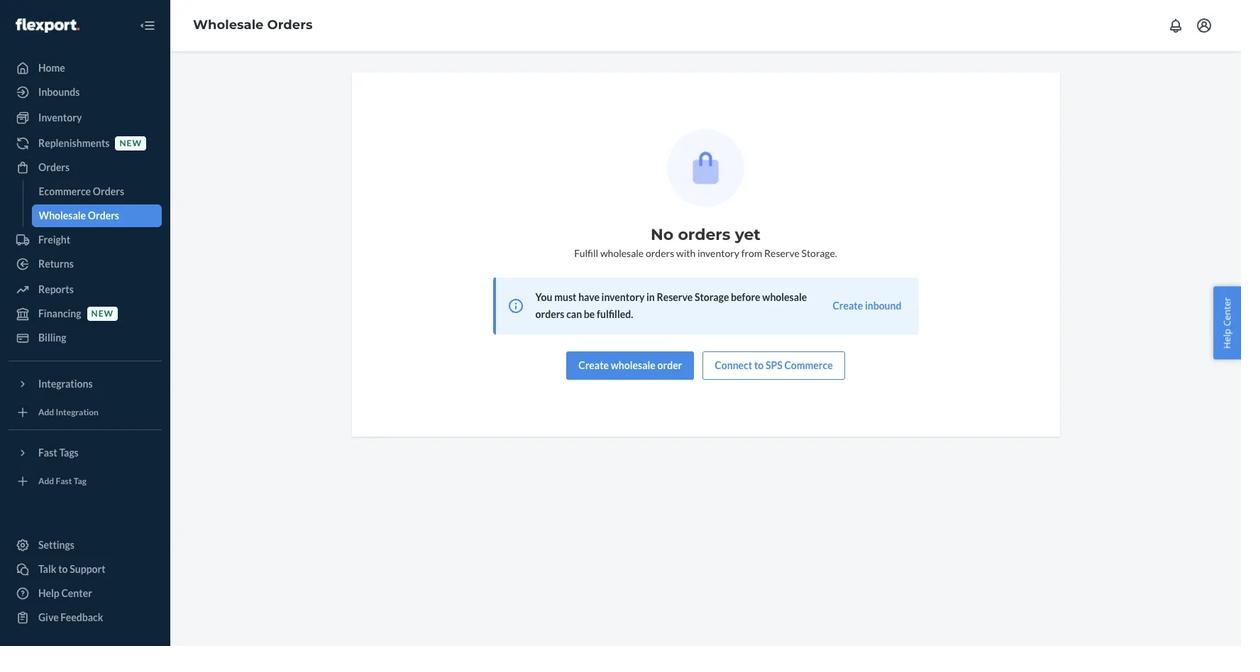 Task type: vqa. For each thing, say whether or not it's contained in the screenshot.
the inventory to the top
yes



Task type: describe. For each thing, give the bounding box(es) containing it.
billing
[[38, 332, 66, 344]]

fast tags button
[[9, 442, 162, 464]]

create inbound
[[833, 300, 902, 312]]

integrations
[[38, 378, 93, 390]]

connect to sps commerce
[[715, 359, 833, 371]]

inventory inside 'you must have inventory in reserve storage before wholesale orders can be fulfilled.'
[[602, 291, 645, 303]]

1 horizontal spatial orders
[[646, 247, 675, 259]]

1 horizontal spatial wholesale
[[193, 17, 264, 33]]

add for add integration
[[38, 407, 54, 418]]

tags
[[59, 447, 79, 459]]

inventory inside the no orders yet fulfill wholesale orders with inventory from reserve storage.
[[698, 247, 740, 259]]

commerce
[[785, 359, 833, 371]]

add integration
[[38, 407, 99, 418]]

fulfilled.
[[597, 308, 633, 320]]

inbound
[[865, 300, 902, 312]]

order
[[658, 359, 683, 371]]

orders inside 'you must have inventory in reserve storage before wholesale orders can be fulfilled.'
[[536, 308, 565, 320]]

before
[[731, 291, 761, 303]]

reserve inside the no orders yet fulfill wholesale orders with inventory from reserve storage.
[[765, 247, 800, 259]]

create inbound button
[[833, 299, 902, 313]]

create for create wholesale order
[[579, 359, 609, 371]]

inbounds link
[[9, 81, 162, 104]]

1 vertical spatial center
[[61, 587, 92, 599]]

inventory
[[38, 111, 82, 124]]

1 vertical spatial wholesale orders
[[39, 209, 119, 222]]

integration
[[56, 407, 99, 418]]

talk
[[38, 563, 56, 575]]

give feedback button
[[9, 606, 162, 629]]

you
[[536, 291, 553, 303]]

returns
[[38, 258, 74, 270]]

wholesale inside 'you must have inventory in reserve storage before wholesale orders can be fulfilled.'
[[763, 291, 807, 303]]

inbounds
[[38, 86, 80, 98]]

financing
[[38, 307, 81, 319]]

connect
[[715, 359, 753, 371]]

talk to support button
[[9, 558, 162, 581]]

create wholesale order button
[[567, 351, 695, 380]]

help center link
[[9, 582, 162, 605]]

no orders yet fulfill wholesale orders with inventory from reserve storage.
[[574, 225, 838, 259]]

yet
[[735, 225, 761, 244]]

must
[[555, 291, 577, 303]]

from
[[742, 247, 763, 259]]

add integration link
[[9, 401, 162, 424]]

close navigation image
[[139, 17, 156, 34]]

integrations button
[[9, 373, 162, 395]]

with
[[677, 247, 696, 259]]

open notifications image
[[1168, 17, 1185, 34]]

have
[[579, 291, 600, 303]]

0 vertical spatial wholesale orders
[[193, 17, 313, 33]]

reports
[[38, 283, 74, 295]]

talk to support
[[38, 563, 106, 575]]



Task type: locate. For each thing, give the bounding box(es) containing it.
to
[[755, 359, 764, 371], [58, 563, 68, 575]]

be
[[584, 308, 595, 320]]

1 horizontal spatial center
[[1221, 297, 1234, 326]]

add fast tag link
[[9, 470, 162, 493]]

you must have inventory in reserve storage before wholesale orders can be fulfilled.
[[536, 291, 807, 320]]

1 vertical spatial to
[[58, 563, 68, 575]]

new for financing
[[91, 308, 114, 319]]

help center button
[[1214, 287, 1242, 359]]

fast left tag
[[56, 476, 72, 487]]

create wholesale order link
[[567, 351, 695, 380]]

wholesale right fulfill in the top of the page
[[601, 247, 644, 259]]

fast inside add fast tag link
[[56, 476, 72, 487]]

0 vertical spatial to
[[755, 359, 764, 371]]

returns link
[[9, 253, 162, 275]]

to left sps
[[755, 359, 764, 371]]

0 vertical spatial reserve
[[765, 247, 800, 259]]

orders link
[[9, 156, 162, 179]]

inventory up "fulfilled."
[[602, 291, 645, 303]]

fulfill
[[574, 247, 599, 259]]

center inside button
[[1221, 297, 1234, 326]]

2 vertical spatial wholesale
[[611, 359, 656, 371]]

0 vertical spatial orders
[[678, 225, 731, 244]]

fast tags
[[38, 447, 79, 459]]

give feedback
[[38, 611, 103, 623]]

ecommerce orders link
[[32, 180, 162, 203]]

0 horizontal spatial wholesale
[[39, 209, 86, 222]]

2 add from the top
[[38, 476, 54, 487]]

sps
[[766, 359, 783, 371]]

storage
[[695, 291, 729, 303]]

wholesale inside the no orders yet fulfill wholesale orders with inventory from reserve storage.
[[601, 247, 644, 259]]

inventory
[[698, 247, 740, 259], [602, 291, 645, 303]]

0 horizontal spatial new
[[91, 308, 114, 319]]

new for replenishments
[[120, 138, 142, 149]]

1 vertical spatial add
[[38, 476, 54, 487]]

reserve right in
[[657, 291, 693, 303]]

in
[[647, 291, 655, 303]]

1 horizontal spatial reserve
[[765, 247, 800, 259]]

1 horizontal spatial help
[[1221, 329, 1234, 349]]

reports link
[[9, 278, 162, 301]]

0 vertical spatial fast
[[38, 447, 57, 459]]

0 horizontal spatial help center
[[38, 587, 92, 599]]

1 vertical spatial wholesale
[[39, 209, 86, 222]]

0 vertical spatial new
[[120, 138, 142, 149]]

1 horizontal spatial to
[[755, 359, 764, 371]]

0 horizontal spatial help
[[38, 587, 59, 599]]

wholesale
[[601, 247, 644, 259], [763, 291, 807, 303], [611, 359, 656, 371]]

orders up with
[[678, 225, 731, 244]]

0 horizontal spatial center
[[61, 587, 92, 599]]

0 horizontal spatial inventory
[[602, 291, 645, 303]]

storage.
[[802, 247, 838, 259]]

1 vertical spatial help center
[[38, 587, 92, 599]]

1 vertical spatial new
[[91, 308, 114, 319]]

fast
[[38, 447, 57, 459], [56, 476, 72, 487]]

1 vertical spatial create
[[579, 359, 609, 371]]

wholesale left order
[[611, 359, 656, 371]]

0 horizontal spatial orders
[[536, 308, 565, 320]]

1 vertical spatial wholesale orders link
[[32, 204, 162, 227]]

center
[[1221, 297, 1234, 326], [61, 587, 92, 599]]

settings link
[[9, 534, 162, 557]]

reserve
[[765, 247, 800, 259], [657, 291, 693, 303]]

new
[[120, 138, 142, 149], [91, 308, 114, 319]]

orders down you
[[536, 308, 565, 320]]

settings
[[38, 539, 75, 551]]

new up the orders link
[[120, 138, 142, 149]]

1 horizontal spatial help center
[[1221, 297, 1234, 349]]

help
[[1221, 329, 1234, 349], [38, 587, 59, 599]]

add
[[38, 407, 54, 418], [38, 476, 54, 487]]

feedback
[[61, 611, 103, 623]]

orders down no
[[646, 247, 675, 259]]

inventory link
[[9, 106, 162, 129]]

no
[[651, 225, 674, 244]]

1 horizontal spatial create
[[833, 300, 863, 312]]

add inside add integration link
[[38, 407, 54, 418]]

wholesale
[[193, 17, 264, 33], [39, 209, 86, 222]]

fast left tags
[[38, 447, 57, 459]]

1 vertical spatial help
[[38, 587, 59, 599]]

add left the integration
[[38, 407, 54, 418]]

0 horizontal spatial to
[[58, 563, 68, 575]]

inventory right with
[[698, 247, 740, 259]]

can
[[567, 308, 582, 320]]

ecommerce orders
[[39, 185, 124, 197]]

1 vertical spatial reserve
[[657, 291, 693, 303]]

new down reports link
[[91, 308, 114, 319]]

freight
[[38, 234, 70, 246]]

help center
[[1221, 297, 1234, 349], [38, 587, 92, 599]]

connect to sps commerce link
[[703, 351, 845, 380]]

to inside connect to sps commerce button
[[755, 359, 764, 371]]

create for create inbound
[[833, 300, 863, 312]]

wholesale orders link
[[193, 17, 313, 33], [32, 204, 162, 227]]

add down fast tags
[[38, 476, 54, 487]]

billing link
[[9, 327, 162, 349]]

1 horizontal spatial inventory
[[698, 247, 740, 259]]

wholesale orders
[[193, 17, 313, 33], [39, 209, 119, 222]]

create
[[833, 300, 863, 312], [579, 359, 609, 371]]

1 horizontal spatial new
[[120, 138, 142, 149]]

0 horizontal spatial create
[[579, 359, 609, 371]]

create inside button
[[579, 359, 609, 371]]

1 horizontal spatial wholesale orders link
[[193, 17, 313, 33]]

to right talk
[[58, 563, 68, 575]]

1 horizontal spatial wholesale orders
[[193, 17, 313, 33]]

ecommerce
[[39, 185, 91, 197]]

create wholesale order
[[579, 359, 683, 371]]

0 vertical spatial help center
[[1221, 297, 1234, 349]]

wholesale inside button
[[611, 359, 656, 371]]

give
[[38, 611, 59, 623]]

1 vertical spatial wholesale
[[763, 291, 807, 303]]

add for add fast tag
[[38, 476, 54, 487]]

0 vertical spatial wholesale
[[193, 17, 264, 33]]

tag
[[74, 476, 87, 487]]

freight link
[[9, 229, 162, 251]]

0 vertical spatial wholesale
[[601, 247, 644, 259]]

1 add from the top
[[38, 407, 54, 418]]

support
[[70, 563, 106, 575]]

0 horizontal spatial reserve
[[657, 291, 693, 303]]

add fast tag
[[38, 476, 87, 487]]

reserve right from in the right top of the page
[[765, 247, 800, 259]]

help inside button
[[1221, 329, 1234, 349]]

0 vertical spatial inventory
[[698, 247, 740, 259]]

2 vertical spatial orders
[[536, 308, 565, 320]]

0 vertical spatial create
[[833, 300, 863, 312]]

empty list image
[[667, 129, 745, 207]]

connect to sps commerce button
[[703, 351, 845, 380]]

2 horizontal spatial orders
[[678, 225, 731, 244]]

0 horizontal spatial wholesale orders
[[39, 209, 119, 222]]

reserve inside 'you must have inventory in reserve storage before wholesale orders can be fulfilled.'
[[657, 291, 693, 303]]

fast inside fast tags dropdown button
[[38, 447, 57, 459]]

0 vertical spatial add
[[38, 407, 54, 418]]

wholesale right before
[[763, 291, 807, 303]]

1 vertical spatial fast
[[56, 476, 72, 487]]

0 vertical spatial wholesale orders link
[[193, 17, 313, 33]]

create down be on the top of page
[[579, 359, 609, 371]]

orders
[[678, 225, 731, 244], [646, 247, 675, 259], [536, 308, 565, 320]]

flexport logo image
[[16, 18, 79, 32]]

add inside add fast tag link
[[38, 476, 54, 487]]

to for sps
[[755, 359, 764, 371]]

to for support
[[58, 563, 68, 575]]

home link
[[9, 57, 162, 80]]

create left inbound
[[833, 300, 863, 312]]

1 vertical spatial orders
[[646, 247, 675, 259]]

help center inside button
[[1221, 297, 1234, 349]]

to inside the talk to support button
[[58, 563, 68, 575]]

create inside 'button'
[[833, 300, 863, 312]]

replenishments
[[38, 137, 110, 149]]

0 horizontal spatial wholesale orders link
[[32, 204, 162, 227]]

home
[[38, 62, 65, 74]]

orders
[[267, 17, 313, 33], [38, 161, 70, 173], [93, 185, 124, 197], [88, 209, 119, 222]]

0 vertical spatial help
[[1221, 329, 1234, 349]]

open account menu image
[[1196, 17, 1213, 34]]

1 vertical spatial inventory
[[602, 291, 645, 303]]

0 vertical spatial center
[[1221, 297, 1234, 326]]



